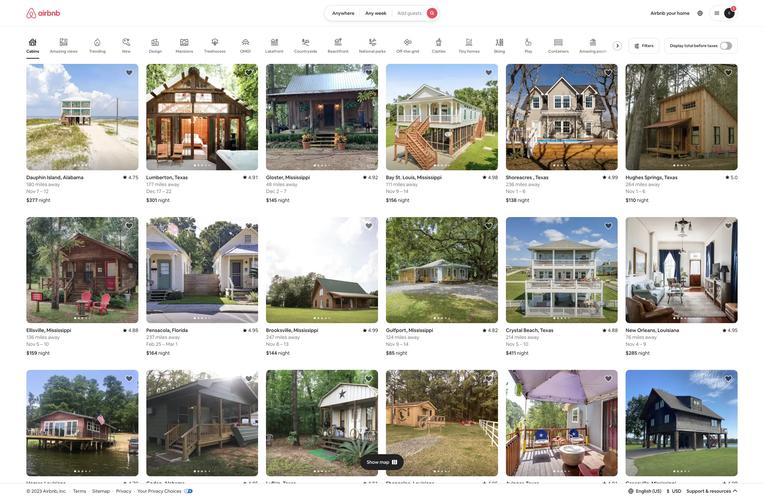 Task type: describe. For each thing, give the bounding box(es) containing it.
2 privacy from the left
[[148, 489, 163, 495]]

total
[[685, 43, 694, 49]]

13
[[284, 342, 289, 348]]

4.98 for topmost 4.98 out of 5 average rating icon
[[488, 174, 498, 181]]

parks
[[376, 49, 386, 54]]

away inside 'new orleans, louisiana 76 miles away nov 4 – 9 $285 night'
[[646, 335, 657, 341]]

miles inside homer, louisiana 188 miles away
[[35, 488, 47, 494]]

– inside ellisville, mississippi 136 miles away nov 5 – 10 $159 night
[[40, 342, 43, 348]]

4.82
[[488, 328, 498, 334]]

tiny homes
[[459, 49, 480, 54]]

night inside gloster, mississippi 48 miles away dec 2 – 7 $145 night
[[278, 197, 290, 203]]

louisiana for shongaloo, louisiana
[[413, 481, 435, 487]]

texas inside shoreacres , texas 236 miles away nov 1 – 6 $138 night
[[536, 174, 549, 181]]

pools
[[597, 49, 607, 54]]

$110
[[626, 197, 637, 203]]

your privacy choices link
[[138, 489, 193, 495]]

4.88 for ellisville, mississippi 136 miles away nov 5 – 10 $159 night
[[128, 328, 138, 334]]

– inside gulfport, mississippi 124 miles away nov 9 – 14 $85 night
[[400, 342, 403, 348]]

avinger, texas
[[506, 481, 540, 487]]

display total before taxes button
[[665, 38, 738, 54]]

add to wishlist: pensacola, florida image
[[245, 222, 253, 230]]

coden,
[[146, 481, 163, 487]]

texas right avinger,
[[526, 481, 540, 487]]

add to wishlist: new orleans, louisiana image
[[725, 222, 733, 230]]

4.81 for avinger, texas
[[608, 481, 618, 487]]

group for gloster, mississippi
[[266, 64, 378, 170]]

group for avinger, texas
[[506, 371, 618, 477]]

miles inside bay st. louis, mississippi 111 miles away nov 9 – 14 $156 night
[[394, 181, 405, 188]]

anywhere button
[[324, 5, 360, 21]]

add to wishlist: shongaloo, louisiana image
[[485, 376, 493, 384]]

amazing views
[[50, 49, 78, 54]]

1 privacy from the left
[[116, 489, 131, 495]]

your privacy choices
[[138, 489, 182, 495]]

privacy link
[[116, 489, 131, 495]]

188
[[26, 488, 34, 494]]

away inside dauphin island, alabama 180 miles away nov 7 – 12 $277 night
[[48, 181, 60, 188]]

76
[[626, 335, 632, 341]]

before
[[695, 43, 707, 49]]

airbnb,
[[43, 489, 58, 495]]

any week
[[366, 10, 387, 16]]

away inside brooksville, mississippi 247 miles away nov 8 – 13 $144 night
[[288, 335, 300, 341]]

4.99 for shoreacres , texas 236 miles away nov 1 – 6 $138 night
[[608, 174, 618, 181]]

group for gulfport, mississippi
[[386, 217, 498, 324]]

support
[[687, 489, 705, 495]]

away inside pensacola, florida 237 miles away feb 25 – mar 1 $164 night
[[169, 335, 180, 341]]

dec for 177
[[146, 188, 156, 195]]

4.82 out of 5 average rating image
[[483, 328, 498, 334]]

mississippi for ellisville, mississippi
[[47, 328, 71, 334]]

add to wishlist: bay st. louis, mississippi image
[[485, 69, 493, 77]]

alabama inside coden, alabama 181 miles away
[[164, 481, 185, 487]]

week
[[375, 10, 387, 16]]

4.99 for brooksville, mississippi 247 miles away nov 8 – 13 $144 night
[[368, 328, 378, 334]]

miles inside hughes springs, texas 264 miles away nov 1 – 6 $110 night
[[636, 181, 648, 188]]

night inside lumberton, texas 177 miles away dec 17 – 22 $301 night
[[158, 197, 170, 203]]

2023
[[31, 489, 42, 495]]

$285
[[626, 351, 638, 357]]

hughes springs, texas 264 miles away nov 1 – 6 $110 night
[[626, 174, 678, 203]]

– inside gloster, mississippi 48 miles away dec 2 – 7 $145 night
[[281, 188, 283, 195]]

$
[[667, 489, 670, 495]]

profile element
[[448, 0, 738, 26]]

48
[[266, 181, 272, 188]]

group for shongaloo, louisiana
[[386, 371, 498, 477]]

add to wishlist: gloster, mississippi image
[[365, 69, 373, 77]]

night inside bay st. louis, mississippi 111 miles away nov 9 – 14 $156 night
[[398, 197, 410, 203]]

nov inside 'new orleans, louisiana 76 miles away nov 4 – 9 $285 night'
[[626, 342, 635, 348]]

tiny
[[459, 49, 467, 54]]

homes
[[468, 49, 480, 54]]

$145
[[266, 197, 277, 203]]

5 inside crystal beach, texas 214 miles away nov 5 – 10 $411 night
[[516, 342, 519, 348]]

brooksville, mississippi 247 miles away nov 8 – 13 $144 night
[[266, 328, 319, 357]]

– inside brooksville, mississippi 247 miles away nov 8 – 13 $144 night
[[280, 342, 283, 348]]

group for coden, alabama
[[146, 371, 258, 477]]

add to wishlist: avinger, texas image
[[605, 376, 613, 384]]

nov inside ellisville, mississippi 136 miles away nov 5 – 10 $159 night
[[26, 342, 35, 348]]

grid
[[412, 49, 419, 54]]

group for crystal beach, texas
[[506, 217, 618, 324]]

4.95 for pensacola, florida 237 miles away feb 25 – mar 1 $164 night
[[248, 328, 258, 334]]

7 inside gloster, mississippi 48 miles away dec 2 – 7 $145 night
[[284, 188, 287, 195]]

pensacola,
[[146, 328, 171, 334]]

236
[[506, 181, 515, 188]]

4.91 out of 5 average rating image
[[243, 174, 258, 181]]

gulfport,
[[386, 328, 408, 334]]

containers
[[549, 49, 569, 54]]

away inside gloster, mississippi 48 miles away dec 2 – 7 $145 night
[[286, 181, 298, 188]]

st.
[[396, 174, 402, 181]]

feb
[[146, 342, 155, 348]]

group for hughes springs, texas
[[626, 64, 738, 170]]

3 · from the left
[[113, 489, 114, 495]]

show
[[367, 460, 379, 466]]

gloster,
[[266, 174, 285, 181]]

texas inside crystal beach, texas 214 miles away nov 5 – 10 $411 night
[[541, 328, 554, 334]]

nov inside gulfport, mississippi 124 miles away nov 9 – 14 $85 night
[[386, 342, 395, 348]]

ellisville, mississippi 136 miles away nov 5 – 10 $159 night
[[26, 328, 71, 357]]

terms · sitemap · privacy
[[73, 489, 131, 495]]

$159
[[26, 351, 37, 357]]

4.79
[[128, 481, 138, 487]]

support & resources button
[[687, 489, 738, 495]]

4
[[636, 342, 639, 348]]

group for dauphin island, alabama
[[26, 64, 138, 170]]

your
[[138, 489, 147, 495]]

136
[[26, 335, 34, 341]]

miles inside 'new orleans, louisiana 76 miles away nov 4 – 9 $285 night'
[[633, 335, 645, 341]]

guests
[[408, 10, 422, 16]]

trending
[[89, 49, 106, 54]]

gloster, mississippi 48 miles away dec 2 – 7 $145 night
[[266, 174, 310, 203]]

gulfport, mississippi 124 miles away nov 9 – 14 $85 night
[[386, 328, 434, 357]]

add to wishlist: lufkin, texas image
[[365, 376, 373, 384]]

add to wishlist: gulfport, mississippi image
[[485, 222, 493, 230]]

12
[[44, 188, 49, 195]]

4.81 out of 5 average rating image
[[363, 481, 378, 487]]

night inside pensacola, florida 237 miles away feb 25 – mar 1 $164 night
[[158, 351, 170, 357]]

group for new orleans, louisiana
[[626, 217, 738, 324]]

louisiana for homer, louisiana 188 miles away
[[44, 481, 66, 487]]

1 inside hughes springs, texas 264 miles away nov 1 – 6 $110 night
[[636, 188, 638, 195]]

amazing for amazing pools
[[580, 49, 596, 54]]

– inside bay st. louis, mississippi 111 miles away nov 9 – 14 $156 night
[[400, 188, 403, 195]]

airbnb
[[651, 10, 666, 16]]

night inside brooksville, mississippi 247 miles away nov 8 – 13 $144 night
[[278, 351, 290, 357]]

nov inside dauphin island, alabama 180 miles away nov 7 – 12 $277 night
[[26, 188, 35, 195]]

add to wishlist: shoreacres , texas image
[[605, 69, 613, 77]]

&
[[706, 489, 709, 495]]

$411
[[506, 351, 516, 357]]

sitemap
[[92, 489, 110, 495]]

orleans,
[[638, 328, 657, 334]]

away inside homer, louisiana 188 miles away
[[48, 488, 60, 494]]

texas inside lumberton, texas 177 miles away dec 17 – 22 $301 night
[[175, 174, 188, 181]]

miles inside greenville, mississippi 208 miles away
[[636, 488, 648, 494]]

louisiana inside 'new orleans, louisiana 76 miles away nov 4 – 9 $285 night'
[[658, 328, 680, 334]]

nov inside shoreacres , texas 236 miles away nov 1 – 6 $138 night
[[506, 188, 515, 195]]

group for lufkin, texas
[[266, 371, 378, 477]]

4.88 out of 5 average rating image for crystal beach, texas 214 miles away nov 5 – 10 $411 night
[[603, 328, 618, 334]]

177
[[146, 181, 154, 188]]

1 horizontal spatial 4.98 out of 5 average rating image
[[723, 481, 738, 487]]

add
[[398, 10, 407, 16]]

away inside gulfport, mississippi 124 miles away nov 9 – 14 $85 night
[[408, 335, 420, 341]]

5 inside ellisville, mississippi 136 miles away nov 5 – 10 $159 night
[[36, 342, 39, 348]]

taxes
[[708, 43, 718, 49]]

lufkin, texas
[[266, 481, 296, 487]]

dauphin
[[26, 174, 46, 181]]

7 inside dauphin island, alabama 180 miles away nov 7 – 12 $277 night
[[36, 188, 39, 195]]

any
[[366, 10, 374, 16]]

skiing
[[494, 49, 506, 54]]

home
[[678, 10, 690, 16]]

2 · from the left
[[89, 489, 90, 495]]

9 inside 'new orleans, louisiana 76 miles away nov 4 – 9 $285 night'
[[644, 342, 647, 348]]

dec for 48
[[266, 188, 276, 195]]

5.0 out of 5 average rating image
[[726, 174, 738, 181]]

greenville,
[[626, 481, 651, 487]]

homer,
[[26, 481, 43, 487]]

add to wishlist: hughes springs, texas image
[[725, 69, 733, 77]]

group for brooksville, mississippi
[[266, 217, 378, 324]]

add to wishlist: homer, louisiana image
[[125, 376, 133, 384]]

miles inside crystal beach, texas 214 miles away nov 5 – 10 $411 night
[[515, 335, 527, 341]]

shongaloo, louisiana
[[386, 481, 435, 487]]

add to wishlist: lumberton, texas image
[[245, 69, 253, 77]]

terms link
[[73, 489, 86, 495]]

shoreacres , texas 236 miles away nov 1 – 6 $138 night
[[506, 174, 549, 203]]

25
[[156, 342, 161, 348]]

4.99 out of 5 average rating image for shoreacres , texas 236 miles away nov 1 – 6 $138 night
[[603, 174, 618, 181]]

miles inside shoreacres , texas 236 miles away nov 1 – 6 $138 night
[[516, 181, 528, 188]]

nov inside bay st. louis, mississippi 111 miles away nov 9 – 14 $156 night
[[386, 188, 395, 195]]

english (us)
[[637, 489, 662, 495]]

nov inside hughes springs, texas 264 miles away nov 1 – 6 $110 night
[[626, 188, 635, 195]]



Task type: vqa. For each thing, say whether or not it's contained in the screenshot.


Task type: locate. For each thing, give the bounding box(es) containing it.
group for lumberton, texas
[[146, 64, 258, 170]]

9 inside bay st. louis, mississippi 111 miles away nov 9 – 14 $156 night
[[396, 188, 399, 195]]

7 left 12
[[36, 188, 39, 195]]

florida
[[172, 328, 188, 334]]

© 2023 airbnb, inc. ·
[[26, 489, 70, 495]]

shongaloo,
[[386, 481, 412, 487]]

louisiana right the orleans,
[[658, 328, 680, 334]]

alabama right island,
[[63, 174, 84, 181]]

4.88 out of 5 average rating image
[[123, 328, 138, 334], [603, 328, 618, 334]]

1 vertical spatial new
[[626, 328, 637, 334]]

180
[[26, 181, 34, 188]]

214
[[506, 335, 514, 341]]

night right $156
[[398, 197, 410, 203]]

– right 25
[[162, 342, 165, 348]]

new orleans, louisiana 76 miles away nov 4 – 9 $285 night
[[626, 328, 680, 357]]

the-
[[404, 49, 412, 54]]

4.95 out of 5 average rating image
[[723, 328, 738, 334]]

4.85
[[248, 481, 258, 487]]

– down 'crystal'
[[520, 342, 523, 348]]

2 5 from the left
[[516, 342, 519, 348]]

dec down 177
[[146, 188, 156, 195]]

10 inside crystal beach, texas 214 miles away nov 5 – 10 $411 night
[[524, 342, 529, 348]]

0 horizontal spatial amazing
[[50, 49, 66, 54]]

1 horizontal spatial 10
[[524, 342, 529, 348]]

111
[[386, 181, 393, 188]]

homer, louisiana 188 miles away
[[26, 481, 66, 494]]

night right $85
[[396, 351, 408, 357]]

1 horizontal spatial louisiana
[[413, 481, 435, 487]]

4.99 out of 5 average rating image left gulfport,
[[363, 328, 378, 334]]

add to wishlist: coden, alabama image
[[245, 376, 253, 384]]

0 vertical spatial 4.95 out of 5 average rating image
[[243, 328, 258, 334]]

bay st. louis, mississippi 111 miles away nov 9 – 14 $156 night
[[386, 174, 442, 203]]

0 vertical spatial 4.99 out of 5 average rating image
[[603, 174, 618, 181]]

miles inside gulfport, mississippi 124 miles away nov 9 – 14 $85 night
[[395, 335, 407, 341]]

$ usd
[[667, 489, 682, 495]]

9 down gulfport,
[[396, 342, 399, 348]]

0 horizontal spatial 4.99 out of 5 average rating image
[[363, 328, 378, 334]]

4.99 out of 5 average rating image for brooksville, mississippi 247 miles away nov 8 – 13 $144 night
[[363, 328, 378, 334]]

alabama inside dauphin island, alabama 180 miles away nov 7 – 12 $277 night
[[63, 174, 84, 181]]

0 horizontal spatial 4.81
[[368, 481, 378, 487]]

miles down greenville,
[[636, 488, 648, 494]]

group
[[26, 33, 625, 59], [26, 64, 138, 170], [146, 64, 258, 170], [266, 64, 378, 170], [386, 64, 498, 170], [506, 64, 618, 170], [626, 64, 738, 170], [26, 217, 138, 324], [146, 217, 258, 324], [266, 217, 378, 324], [386, 217, 498, 324], [506, 217, 618, 324], [626, 217, 738, 324], [26, 371, 138, 477], [146, 371, 258, 477], [266, 371, 378, 477], [386, 371, 498, 477], [506, 371, 618, 477], [626, 371, 738, 477]]

14 down gulfport,
[[404, 342, 409, 348]]

display
[[671, 43, 684, 49]]

nov down 180
[[26, 188, 35, 195]]

4.99 out of 5 average rating image
[[603, 174, 618, 181], [363, 328, 378, 334]]

group containing amazing views
[[26, 33, 625, 59]]

dauphin island, alabama 180 miles away nov 7 – 12 $277 night
[[26, 174, 84, 203]]

0 horizontal spatial new
[[122, 49, 131, 54]]

new for new orleans, louisiana 76 miles away nov 4 – 9 $285 night
[[626, 328, 637, 334]]

miles down 'crystal'
[[515, 335, 527, 341]]

mississippi right the "ellisville,"
[[47, 328, 71, 334]]

14
[[404, 188, 409, 195], [404, 342, 409, 348]]

away inside shoreacres , texas 236 miles away nov 1 – 6 $138 night
[[529, 181, 540, 188]]

group for ellisville, mississippi
[[26, 217, 138, 324]]

4.95 out of 5 average rating image
[[243, 328, 258, 334], [483, 481, 498, 487]]

texas right lufkin,
[[283, 481, 296, 487]]

6 for $138
[[523, 188, 526, 195]]

$164
[[146, 351, 157, 357]]

away inside crystal beach, texas 214 miles away nov 5 – 10 $411 night
[[528, 335, 540, 341]]

0 horizontal spatial 5
[[36, 342, 39, 348]]

– inside shoreacres , texas 236 miles away nov 1 – 6 $138 night
[[520, 188, 522, 195]]

1 5 from the left
[[36, 342, 39, 348]]

10 down beach, on the bottom of the page
[[524, 342, 529, 348]]

– inside pensacola, florida 237 miles away feb 25 – mar 1 $164 night
[[162, 342, 165, 348]]

– left 12
[[40, 188, 43, 195]]

– inside hughes springs, texas 264 miles away nov 1 – 6 $110 night
[[640, 188, 642, 195]]

omg!
[[240, 49, 251, 54]]

miles inside dauphin island, alabama 180 miles away nov 7 – 12 $277 night
[[35, 181, 47, 188]]

1 horizontal spatial 4.99 out of 5 average rating image
[[603, 174, 618, 181]]

2 dec from the left
[[266, 188, 276, 195]]

airbnb your home link
[[647, 6, 694, 20]]

4.75
[[128, 174, 138, 181]]

miles inside ellisville, mississippi 136 miles away nov 5 – 10 $159 night
[[35, 335, 47, 341]]

4.95 for new orleans, louisiana 76 miles away nov 4 – 9 $285 night
[[728, 328, 738, 334]]

group for greenville, mississippi
[[626, 371, 738, 477]]

resources
[[710, 489, 732, 495]]

nov down 247
[[266, 342, 275, 348]]

night right $411
[[517, 351, 529, 357]]

5 up $159
[[36, 342, 39, 348]]

– down the "ellisville,"
[[40, 342, 43, 348]]

mansions
[[176, 49, 193, 54]]

6 for $110
[[643, 188, 646, 195]]

1 horizontal spatial 4.81
[[608, 481, 618, 487]]

0 horizontal spatial alabama
[[63, 174, 84, 181]]

2 horizontal spatial 4.95
[[728, 328, 738, 334]]

texas right springs,
[[665, 174, 678, 181]]

4.81 left greenville,
[[608, 481, 618, 487]]

4.95 out of 5 average rating image left brooksville,
[[243, 328, 258, 334]]

– inside dauphin island, alabama 180 miles away nov 7 – 12 $277 night
[[40, 188, 43, 195]]

terms
[[73, 489, 86, 495]]

9 inside gulfport, mississippi 124 miles away nov 9 – 14 $85 night
[[396, 342, 399, 348]]

night inside hughes springs, texas 264 miles away nov 1 – 6 $110 night
[[638, 197, 649, 203]]

amazing for amazing views
[[50, 49, 66, 54]]

group for pensacola, florida
[[146, 217, 258, 324]]

miles down hughes
[[636, 181, 648, 188]]

1 horizontal spatial 4.95 out of 5 average rating image
[[483, 481, 498, 487]]

1 horizontal spatial 4.99
[[608, 174, 618, 181]]

add to wishlist: ellisville, mississippi image
[[125, 222, 133, 230]]

6 down shoreacres
[[523, 188, 526, 195]]

2 horizontal spatial louisiana
[[658, 328, 680, 334]]

night down 4
[[639, 351, 651, 357]]

nov down 214
[[506, 342, 515, 348]]

add to wishlist: dauphin island, alabama image
[[125, 69, 133, 77]]

display total before taxes
[[671, 43, 718, 49]]

– down hughes
[[640, 188, 642, 195]]

miles
[[35, 181, 47, 188], [394, 181, 405, 188], [155, 181, 167, 188], [273, 181, 285, 188], [516, 181, 528, 188], [636, 181, 648, 188], [35, 335, 47, 341], [395, 335, 407, 341], [156, 335, 167, 341], [276, 335, 287, 341], [515, 335, 527, 341], [633, 335, 645, 341], [35, 488, 47, 494], [154, 488, 166, 494], [636, 488, 648, 494]]

– right 17
[[163, 188, 165, 195]]

hughes
[[626, 174, 644, 181]]

anywhere
[[333, 10, 355, 16]]

5 down 'crystal'
[[516, 342, 519, 348]]

1 · from the left
[[69, 489, 70, 495]]

1 horizontal spatial new
[[626, 328, 637, 334]]

national
[[359, 49, 375, 54]]

night down 25
[[158, 351, 170, 357]]

mississippi for brooksville, mississippi
[[294, 328, 319, 334]]

2 10 from the left
[[524, 342, 529, 348]]

texas right ,
[[536, 174, 549, 181]]

4.81 for lufkin, texas
[[368, 481, 378, 487]]

– right 8 at the bottom of the page
[[280, 342, 283, 348]]

0 vertical spatial 14
[[404, 188, 409, 195]]

264
[[626, 181, 635, 188]]

4.99 left gulfport,
[[368, 328, 378, 334]]

4 · from the left
[[134, 489, 135, 495]]

mississippi inside bay st. louis, mississippi 111 miles away nov 9 – 14 $156 night
[[417, 174, 442, 181]]

1 horizontal spatial 5
[[516, 342, 519, 348]]

4.81 out of 5 average rating image
[[603, 481, 618, 487]]

2 6 from the left
[[643, 188, 646, 195]]

4.92 out of 5 average rating image
[[363, 174, 378, 181]]

4.98
[[488, 174, 498, 181], [728, 481, 738, 487]]

124
[[386, 335, 394, 341]]

mississippi inside ellisville, mississippi 136 miles away nov 5 – 10 $159 night
[[47, 328, 71, 334]]

1 7 from the left
[[36, 188, 39, 195]]

4.98 left shoreacres
[[488, 174, 498, 181]]

0 vertical spatial 4.99
[[608, 174, 618, 181]]

away inside greenville, mississippi 208 miles away
[[649, 488, 661, 494]]

14 inside gulfport, mississippi 124 miles away nov 9 – 14 $85 night
[[404, 342, 409, 348]]

texas
[[175, 174, 188, 181], [536, 174, 549, 181], [665, 174, 678, 181], [541, 328, 554, 334], [283, 481, 296, 487], [526, 481, 540, 487]]

night inside gulfport, mississippi 124 miles away nov 9 – 14 $85 night
[[396, 351, 408, 357]]

– down shoreacres
[[520, 188, 522, 195]]

1 inside dropdown button
[[734, 6, 735, 11]]

0 horizontal spatial 4.98
[[488, 174, 498, 181]]

miles down coden,
[[154, 488, 166, 494]]

1 inside shoreacres , texas 236 miles away nov 1 – 6 $138 night
[[516, 188, 518, 195]]

dec inside gloster, mississippi 48 miles away dec 2 – 7 $145 night
[[266, 188, 276, 195]]

1 horizontal spatial amazing
[[580, 49, 596, 54]]

night right $159
[[38, 351, 50, 357]]

mississippi up $
[[652, 481, 677, 487]]

1 vertical spatial 4.99 out of 5 average rating image
[[363, 328, 378, 334]]

1 vertical spatial 14
[[404, 342, 409, 348]]

9 up $156
[[396, 188, 399, 195]]

nov left 4
[[626, 342, 635, 348]]

0 horizontal spatial 4.88 out of 5 average rating image
[[123, 328, 138, 334]]

4.92
[[368, 174, 378, 181]]

8
[[276, 342, 279, 348]]

1 horizontal spatial 4.98
[[728, 481, 738, 487]]

night down 12
[[39, 197, 50, 203]]

2 14 from the top
[[404, 342, 409, 348]]

0 horizontal spatial 4.99
[[368, 328, 378, 334]]

0 horizontal spatial 4.88
[[128, 328, 138, 334]]

nov inside brooksville, mississippi 247 miles away nov 8 – 13 $144 night
[[266, 342, 275, 348]]

1 horizontal spatial alabama
[[164, 481, 185, 487]]

4.85 out of 5 average rating image
[[243, 481, 258, 487]]

0 vertical spatial 4.98
[[488, 174, 498, 181]]

0 horizontal spatial 4.95
[[248, 328, 258, 334]]

0 horizontal spatial privacy
[[116, 489, 131, 495]]

add to wishlist: brooksville, mississippi image
[[365, 222, 373, 230]]

inc.
[[59, 489, 67, 495]]

new inside group
[[122, 49, 131, 54]]

4.88 out of 5 average rating image for ellisville, mississippi 136 miles away nov 5 – 10 $159 night
[[123, 328, 138, 334]]

nov inside crystal beach, texas 214 miles away nov 5 – 10 $411 night
[[506, 342, 515, 348]]

away inside hughes springs, texas 264 miles away nov 1 – 6 $110 night
[[649, 181, 661, 188]]

2 4.81 from the left
[[608, 481, 618, 487]]

miles down lumberton,
[[155, 181, 167, 188]]

4.98 up resources
[[728, 481, 738, 487]]

1 inside pensacola, florida 237 miles away feb 25 – mar 1 $164 night
[[176, 342, 178, 348]]

group for shoreacres , texas
[[506, 64, 618, 170]]

22
[[166, 188, 172, 195]]

brooksville,
[[266, 328, 293, 334]]

new up add to wishlist: dauphin island, alabama 'icon'
[[122, 49, 131, 54]]

new inside 'new orleans, louisiana 76 miles away nov 4 – 9 $285 night'
[[626, 328, 637, 334]]

away inside coden, alabama 181 miles away
[[167, 488, 179, 494]]

1 horizontal spatial 6
[[643, 188, 646, 195]]

4.88 for crystal beach, texas 214 miles away nov 5 – 10 $411 night
[[608, 328, 618, 334]]

new up the 76
[[626, 328, 637, 334]]

1 10 from the left
[[44, 342, 49, 348]]

night inside ellisville, mississippi 136 miles away nov 5 – 10 $159 night
[[38, 351, 50, 357]]

nov down 236
[[506, 188, 515, 195]]

– down gulfport,
[[400, 342, 403, 348]]

louisiana up airbnb, at bottom left
[[44, 481, 66, 487]]

4.88
[[128, 328, 138, 334], [608, 328, 618, 334]]

14 down louis,
[[404, 188, 409, 195]]

0 horizontal spatial 7
[[36, 188, 39, 195]]

6 inside hughes springs, texas 264 miles away nov 1 – 6 $110 night
[[643, 188, 646, 195]]

4.75 out of 5 average rating image
[[123, 174, 138, 181]]

bay
[[386, 174, 395, 181]]

237
[[146, 335, 155, 341]]

miles down gulfport,
[[395, 335, 407, 341]]

4.95 out of 5 average rating image left avinger,
[[483, 481, 498, 487]]

group for homer, louisiana
[[26, 371, 138, 477]]

9 right 4
[[644, 342, 647, 348]]

texas right lumberton,
[[175, 174, 188, 181]]

lumberton, texas 177 miles away dec 17 – 22 $301 night
[[146, 174, 188, 203]]

· right the inc.
[[69, 489, 70, 495]]

– right 4
[[640, 342, 643, 348]]

4.99 left hughes
[[608, 174, 618, 181]]

9
[[396, 188, 399, 195], [396, 342, 399, 348], [644, 342, 647, 348]]

miles down st.
[[394, 181, 405, 188]]

your
[[667, 10, 677, 16]]

miles inside pensacola, florida 237 miles away feb 25 – mar 1 $164 night
[[156, 335, 167, 341]]

show map button
[[361, 455, 404, 471]]

away inside ellisville, mississippi 136 miles away nov 5 – 10 $159 night
[[48, 335, 60, 341]]

0 horizontal spatial 4.95 out of 5 average rating image
[[243, 328, 258, 334]]

miles inside coden, alabama 181 miles away
[[154, 488, 166, 494]]

1 4.88 out of 5 average rating image from the left
[[123, 328, 138, 334]]

dec
[[146, 188, 156, 195], [266, 188, 276, 195]]

alabama up choices
[[164, 481, 185, 487]]

14 inside bay st. louis, mississippi 111 miles away nov 9 – 14 $156 night
[[404, 188, 409, 195]]

4.98 out of 5 average rating image
[[483, 174, 498, 181], [723, 481, 738, 487]]

miles up 2
[[273, 181, 285, 188]]

17
[[157, 188, 161, 195]]

1 horizontal spatial 4.88 out of 5 average rating image
[[603, 328, 618, 334]]

4.98 out of 5 average rating image left shoreacres
[[483, 174, 498, 181]]

4.99 out of 5 average rating image left hughes
[[603, 174, 618, 181]]

crystal
[[506, 328, 523, 334]]

views
[[67, 49, 78, 54]]

dec inside lumberton, texas 177 miles away dec 17 – 22 $301 night
[[146, 188, 156, 195]]

mississippi
[[417, 174, 442, 181], [286, 174, 310, 181], [47, 328, 71, 334], [409, 328, 434, 334], [294, 328, 319, 334], [652, 481, 677, 487]]

coden, alabama 181 miles away
[[146, 481, 185, 494]]

english
[[637, 489, 652, 495]]

208
[[626, 488, 635, 494]]

· down 4.79
[[134, 489, 135, 495]]

mississippi inside brooksville, mississippi 247 miles away nov 8 – 13 $144 night
[[294, 328, 319, 334]]

0 vertical spatial 4.98 out of 5 average rating image
[[483, 174, 498, 181]]

· right terms link
[[89, 489, 90, 495]]

0 horizontal spatial louisiana
[[44, 481, 66, 487]]

texas inside hughes springs, texas 264 miles away nov 1 – 6 $110 night
[[665, 174, 678, 181]]

1 horizontal spatial privacy
[[148, 489, 163, 495]]

dec left 2
[[266, 188, 276, 195]]

filters
[[643, 43, 654, 49]]

amazing
[[50, 49, 66, 54], [580, 49, 596, 54]]

1 4.81 from the left
[[368, 481, 378, 487]]

amazing left views
[[50, 49, 66, 54]]

mississippi inside greenville, mississippi 208 miles away
[[652, 481, 677, 487]]

1 button
[[710, 5, 738, 21]]

7 right 2
[[284, 188, 287, 195]]

10 down the "ellisville,"
[[44, 342, 49, 348]]

louisiana right shongaloo,
[[413, 481, 435, 487]]

greenville, mississippi 208 miles away
[[626, 481, 677, 494]]

0 horizontal spatial 4.98 out of 5 average rating image
[[483, 174, 498, 181]]

6 down hughes
[[643, 188, 646, 195]]

castles
[[432, 49, 446, 54]]

night inside shoreacres , texas 236 miles away nov 1 – 6 $138 night
[[518, 197, 530, 203]]

miles down shoreacres
[[516, 181, 528, 188]]

– inside 'new orleans, louisiana 76 miles away nov 4 – 9 $285 night'
[[640, 342, 643, 348]]

mississippi for gloster, mississippi
[[286, 174, 310, 181]]

nov
[[26, 188, 35, 195], [386, 188, 395, 195], [506, 188, 515, 195], [626, 188, 635, 195], [26, 342, 35, 348], [386, 342, 395, 348], [266, 342, 275, 348], [506, 342, 515, 348], [626, 342, 635, 348]]

miles up 12
[[35, 181, 47, 188]]

group for bay st. louis, mississippi
[[386, 64, 498, 170]]

1 vertical spatial 4.99
[[368, 328, 378, 334]]

miles inside lumberton, texas 177 miles away dec 17 – 22 $301 night
[[155, 181, 167, 188]]

©
[[26, 489, 30, 495]]

mississippi right gloster,
[[286, 174, 310, 181]]

2 7 from the left
[[284, 188, 287, 195]]

10 inside ellisville, mississippi 136 miles away nov 5 – 10 $159 night
[[44, 342, 49, 348]]

mississippi inside gulfport, mississippi 124 miles away nov 9 – 14 $85 night
[[409, 328, 434, 334]]

None search field
[[324, 5, 441, 21]]

· left privacy link
[[113, 489, 114, 495]]

amazing pools
[[580, 49, 607, 54]]

1 horizontal spatial dec
[[266, 188, 276, 195]]

nov down 264 at the right top of the page
[[626, 188, 635, 195]]

add to wishlist: greenville, mississippi image
[[725, 376, 733, 384]]

miles down the "ellisville,"
[[35, 335, 47, 341]]

mississippi for gulfport, mississippi
[[409, 328, 434, 334]]

0 horizontal spatial dec
[[146, 188, 156, 195]]

1 vertical spatial 4.98 out of 5 average rating image
[[723, 481, 738, 487]]

(us)
[[653, 489, 662, 495]]

1 6 from the left
[[523, 188, 526, 195]]

– inside crystal beach, texas 214 miles away nov 5 – 10 $411 night
[[520, 342, 523, 348]]

miles inside brooksville, mississippi 247 miles away nov 8 – 13 $144 night
[[276, 335, 287, 341]]

mississippi right louis,
[[417, 174, 442, 181]]

1 horizontal spatial 4.88
[[608, 328, 618, 334]]

6 inside shoreacres , texas 236 miles away nov 1 – 6 $138 night
[[523, 188, 526, 195]]

$277
[[26, 197, 38, 203]]

4.98 for rightmost 4.98 out of 5 average rating icon
[[728, 481, 738, 487]]

miles inside gloster, mississippi 48 miles away dec 2 – 7 $145 night
[[273, 181, 285, 188]]

– inside lumberton, texas 177 miles away dec 17 – 22 $301 night
[[163, 188, 165, 195]]

1 dec from the left
[[146, 188, 156, 195]]

off-
[[397, 49, 404, 54]]

1
[[734, 6, 735, 11], [516, 188, 518, 195], [636, 188, 638, 195], [176, 342, 178, 348]]

mississippi right gulfport,
[[409, 328, 434, 334]]

mississippi inside gloster, mississippi 48 miles away dec 2 – 7 $145 night
[[286, 174, 310, 181]]

none search field containing anywhere
[[324, 5, 441, 21]]

4.79 out of 5 average rating image
[[123, 481, 138, 487]]

new for new
[[122, 49, 131, 54]]

1 4.88 from the left
[[128, 328, 138, 334]]

– right 2
[[281, 188, 283, 195]]

alabama
[[63, 174, 84, 181], [164, 481, 185, 487]]

night down 2
[[278, 197, 290, 203]]

$138
[[506, 197, 517, 203]]

0 vertical spatial alabama
[[63, 174, 84, 181]]

miles down pensacola,
[[156, 335, 167, 341]]

night inside crystal beach, texas 214 miles away nov 5 – 10 $411 night
[[517, 351, 529, 357]]

privacy down 4.79 out of 5 average rating image
[[116, 489, 131, 495]]

1 horizontal spatial 4.95
[[488, 481, 498, 487]]

miles down homer,
[[35, 488, 47, 494]]

night inside 'new orleans, louisiana 76 miles away nov 4 – 9 $285 night'
[[639, 351, 651, 357]]

away inside lumberton, texas 177 miles away dec 17 – 22 $301 night
[[168, 181, 180, 188]]

add to wishlist: crystal beach, texas image
[[605, 222, 613, 230]]

map
[[380, 460, 390, 466]]

louisiana inside homer, louisiana 188 miles away
[[44, 481, 66, 487]]

2 4.88 from the left
[[608, 328, 618, 334]]

night down "13"
[[278, 351, 290, 357]]

treehouses
[[204, 49, 226, 54]]

beachfront
[[328, 49, 349, 54]]

away
[[48, 181, 60, 188], [406, 181, 418, 188], [168, 181, 180, 188], [286, 181, 298, 188], [529, 181, 540, 188], [649, 181, 661, 188], [48, 335, 60, 341], [408, 335, 420, 341], [169, 335, 180, 341], [288, 335, 300, 341], [528, 335, 540, 341], [646, 335, 657, 341], [48, 488, 60, 494], [167, 488, 179, 494], [649, 488, 661, 494]]

4.98 out of 5 average rating image up resources
[[723, 481, 738, 487]]

0 horizontal spatial 6
[[523, 188, 526, 195]]

0 vertical spatial new
[[122, 49, 131, 54]]

2 4.88 out of 5 average rating image from the left
[[603, 328, 618, 334]]

night right the $110
[[638, 197, 649, 203]]

1 14 from the top
[[404, 188, 409, 195]]

miles up 4
[[633, 335, 645, 341]]

filters button
[[629, 38, 660, 54]]

2
[[277, 188, 279, 195]]

avinger,
[[506, 481, 525, 487]]

1 vertical spatial 4.98
[[728, 481, 738, 487]]

night down 22
[[158, 197, 170, 203]]

national parks
[[359, 49, 386, 54]]

nov down 136
[[26, 342, 35, 348]]

1 horizontal spatial 7
[[284, 188, 287, 195]]

nov down the 111
[[386, 188, 395, 195]]

4.81 down show on the left bottom of page
[[368, 481, 378, 487]]

usd
[[673, 489, 682, 495]]

1 vertical spatial alabama
[[164, 481, 185, 487]]

night right the $138
[[518, 197, 530, 203]]

night inside dauphin island, alabama 180 miles away nov 7 – 12 $277 night
[[39, 197, 50, 203]]

miles down brooksville,
[[276, 335, 287, 341]]

1 vertical spatial 4.95 out of 5 average rating image
[[483, 481, 498, 487]]

–
[[40, 188, 43, 195], [400, 188, 403, 195], [163, 188, 165, 195], [281, 188, 283, 195], [520, 188, 522, 195], [640, 188, 642, 195], [40, 342, 43, 348], [400, 342, 403, 348], [162, 342, 165, 348], [280, 342, 283, 348], [520, 342, 523, 348], [640, 342, 643, 348]]

privacy down coden,
[[148, 489, 163, 495]]

amazing left pools in the top right of the page
[[580, 49, 596, 54]]

0 horizontal spatial 10
[[44, 342, 49, 348]]

– down st.
[[400, 188, 403, 195]]

nov down 124
[[386, 342, 395, 348]]

away inside bay st. louis, mississippi 111 miles away nov 9 – 14 $156 night
[[406, 181, 418, 188]]



